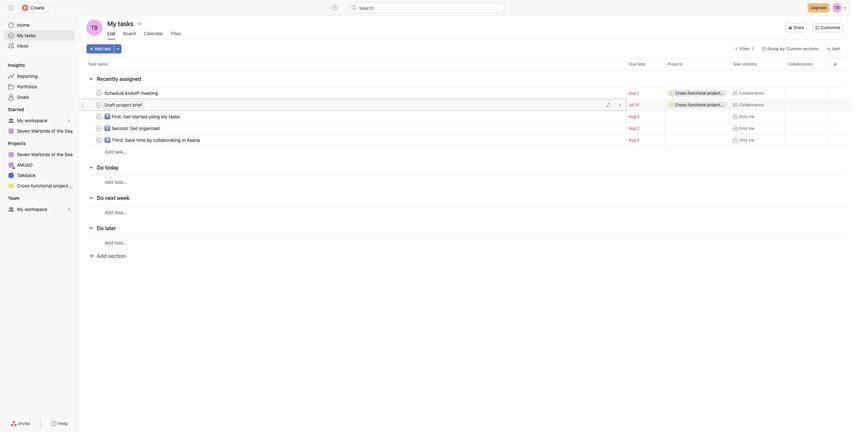 Task type: locate. For each thing, give the bounding box(es) containing it.
4 add task… from the top
[[105, 240, 127, 246]]

list
[[107, 31, 115, 36]]

my workspace link inside teams element
[[4, 204, 74, 215]]

3 do from the top
[[97, 226, 104, 232]]

1 only me from the top
[[739, 114, 755, 119]]

of inside projects element
[[51, 152, 55, 157]]

2 aug 2 from the top
[[629, 126, 640, 131]]

me for linked projects for 3️⃣ third: save time by collaborating in asana cell
[[749, 138, 755, 143]]

0 vertical spatial only me
[[739, 114, 755, 119]]

1 my from the top
[[17, 33, 23, 38]]

my workspace link inside 'starred' element
[[4, 116, 74, 126]]

seven warlords of the sea inside 'starred' element
[[17, 128, 73, 134]]

0 horizontal spatial projects
[[8, 141, 26, 146]]

the
[[57, 128, 63, 134], [57, 152, 63, 157]]

aug for schedule kickoff meeting cell
[[629, 91, 636, 96]]

3 only me from the top
[[739, 138, 755, 143]]

1 completed checkbox from the top
[[95, 101, 103, 109]]

completed checkbox inside 2️⃣ second: get organized cell
[[95, 125, 103, 132]]

2 do from the top
[[97, 195, 104, 201]]

seven up projects dropdown button
[[17, 128, 30, 134]]

warlords inside 'starred' element
[[31, 128, 50, 134]]

3 add task… button from the top
[[105, 209, 127, 216]]

inbox
[[17, 43, 28, 49]]

4 task… from the top
[[114, 240, 127, 246]]

add task… down do next week
[[105, 210, 127, 215]]

2 for 3️⃣ third: save time by collaborating in asana 'cell'
[[637, 138, 640, 143]]

aug for 2️⃣ second: get organized cell
[[629, 126, 636, 131]]

3 my from the top
[[17, 207, 23, 212]]

1 vertical spatial of
[[51, 152, 55, 157]]

section
[[108, 253, 126, 259]]

0 horizontal spatial task
[[88, 62, 96, 67]]

the for first seven warlords of the sea link from the top
[[57, 128, 63, 134]]

add task… button up section
[[105, 240, 127, 247]]

seven warlords of the sea inside projects element
[[17, 152, 73, 157]]

task… down week
[[114, 210, 127, 215]]

do next week button
[[97, 192, 130, 204]]

1 vertical spatial aug 2
[[629, 126, 640, 131]]

2 my workspace link from the top
[[4, 204, 74, 215]]

seven inside projects element
[[17, 152, 30, 157]]

board link
[[123, 31, 136, 40]]

my workspace link for see details, my workspace icon on the left top
[[4, 116, 74, 126]]

2 workspace from the top
[[25, 207, 47, 212]]

Completed checkbox
[[95, 89, 103, 97], [95, 113, 103, 121], [95, 125, 103, 132]]

2 only from the top
[[739, 126, 748, 131]]

completed checkbox left draft project brief text box
[[95, 101, 103, 109]]

task… for today
[[114, 179, 127, 185]]

1 up 31
[[637, 91, 639, 96]]

0 vertical spatial projects
[[668, 62, 683, 67]]

my inside teams element
[[17, 207, 23, 212]]

0 vertical spatial collapse task list for this section image
[[88, 165, 94, 170]]

add up 'do today'
[[105, 149, 113, 155]]

my for see details, my workspace icon on the left top
[[17, 118, 23, 123]]

1 me from the top
[[749, 114, 755, 119]]

aug for 1️⃣ first: get started using my tasks 'cell'
[[629, 114, 636, 119]]

add task… row for do next week
[[79, 206, 851, 219]]

2 vertical spatial me
[[749, 138, 755, 143]]

1 add task… button from the top
[[105, 149, 127, 156]]

amjad
[[17, 162, 33, 168]]

3 completed image from the top
[[95, 125, 103, 132]]

my down team
[[17, 207, 23, 212]]

do next week
[[97, 195, 130, 201]]

the inside 'starred' element
[[57, 128, 63, 134]]

1 seven warlords of the sea link from the top
[[4, 126, 74, 137]]

row
[[79, 58, 851, 70], [87, 70, 844, 71], [79, 87, 851, 99], [79, 99, 851, 111], [79, 111, 851, 123], [79, 122, 851, 135], [79, 134, 851, 146]]

3 task… from the top
[[114, 210, 127, 215]]

2 vertical spatial only me
[[739, 138, 755, 143]]

insights element
[[0, 59, 78, 104]]

1 vertical spatial me
[[749, 126, 755, 131]]

0 vertical spatial warlords
[[31, 128, 50, 134]]

add
[[95, 46, 102, 51], [105, 149, 113, 155], [105, 179, 113, 185], [105, 210, 113, 215], [105, 240, 113, 246], [97, 253, 107, 259]]

1 the from the top
[[57, 128, 63, 134]]

2
[[637, 114, 640, 119], [637, 126, 640, 131], [637, 138, 640, 143]]

add field image
[[834, 62, 837, 66]]

1 vertical spatial projects
[[8, 141, 26, 146]]

0 vertical spatial only
[[739, 114, 748, 119]]

see details, my workspace image
[[67, 119, 71, 123]]

collapse task list for this section image left do later button
[[88, 226, 94, 231]]

do for do next week
[[97, 195, 104, 201]]

task inside column header
[[88, 62, 96, 67]]

workspace inside teams element
[[25, 207, 47, 212]]

group by: custom sections button
[[759, 44, 822, 54]]

2 vertical spatial collaborators
[[739, 102, 764, 107]]

add task
[[95, 46, 111, 51]]

warlords for first seven warlords of the sea link from the top
[[31, 128, 50, 134]]

collapse task list for this section image down 'task name'
[[88, 76, 94, 82]]

2 my from the top
[[17, 118, 23, 123]]

add task… down today
[[105, 179, 127, 185]]

1 horizontal spatial 1
[[752, 46, 754, 51]]

warlords inside projects element
[[31, 152, 50, 157]]

4 completed image from the top
[[95, 136, 103, 144]]

1️⃣ First: Get started using My tasks text field
[[103, 113, 182, 120]]

add task…
[[105, 149, 127, 155], [105, 179, 127, 185], [105, 210, 127, 215], [105, 240, 127, 246]]

1 vertical spatial my workspace
[[17, 207, 47, 212]]

collapse task list for this section image
[[88, 165, 94, 170], [88, 196, 94, 201]]

my
[[17, 33, 23, 38], [17, 118, 23, 123], [17, 207, 23, 212]]

me
[[749, 114, 755, 119], [749, 126, 755, 131], [749, 138, 755, 143]]

task
[[88, 62, 96, 67], [733, 62, 741, 67]]

1 only from the top
[[739, 114, 748, 119]]

jul
[[629, 103, 634, 107]]

1 vertical spatial completed checkbox
[[95, 136, 103, 144]]

cross-
[[17, 183, 31, 189]]

collapse task list for this section image left next
[[88, 196, 94, 201]]

collapse task list for this section image
[[88, 76, 94, 82], [88, 226, 94, 231]]

1 completed checkbox from the top
[[95, 89, 103, 97]]

sea up amjad link
[[65, 152, 73, 157]]

plan
[[69, 183, 78, 189]]

completed checkbox for jul
[[95, 101, 103, 109]]

schedule kickoff meeting cell
[[79, 87, 626, 99]]

1 for filter: 1
[[752, 46, 754, 51]]

0 vertical spatial 2
[[637, 114, 640, 119]]

seven warlords of the sea
[[17, 128, 73, 134], [17, 152, 73, 157]]

3 me from the top
[[749, 138, 755, 143]]

add task… button
[[105, 149, 127, 156], [105, 179, 127, 186], [105, 209, 127, 216], [105, 240, 127, 247]]

1 my workspace from the top
[[17, 118, 47, 123]]

task… up week
[[114, 179, 127, 185]]

completed image inside 3️⃣ third: save time by collaborating in asana 'cell'
[[95, 136, 103, 144]]

1 vertical spatial 2
[[637, 126, 640, 131]]

4 add task… row from the top
[[79, 237, 851, 249]]

completed image
[[95, 101, 103, 109]]

0 vertical spatial my
[[17, 33, 23, 38]]

add task… button up today
[[105, 149, 127, 156]]

task left name
[[88, 62, 96, 67]]

filter: 1
[[740, 46, 754, 51]]

workspace down cross-functional project plan 'link'
[[25, 207, 47, 212]]

insights button
[[0, 62, 25, 69]]

1 vertical spatial collaborators
[[739, 91, 764, 96]]

add for next add task… button
[[105, 210, 113, 215]]

3 aug from the top
[[629, 126, 636, 131]]

portfolios
[[17, 84, 37, 89]]

1 task… from the top
[[114, 149, 127, 155]]

move tasks between sections image
[[606, 103, 610, 107]]

1 vertical spatial workspace
[[25, 207, 47, 212]]

add task button
[[87, 44, 114, 54]]

sea inside 'starred' element
[[65, 128, 73, 134]]

2 add task… button from the top
[[105, 179, 127, 186]]

team
[[8, 196, 19, 201]]

1
[[752, 46, 754, 51], [637, 91, 639, 96]]

2 add task… row from the top
[[79, 176, 851, 188]]

my workspace link down cross-functional project plan 'link'
[[4, 204, 74, 215]]

2 seven from the top
[[17, 152, 30, 157]]

0 vertical spatial sea
[[65, 128, 73, 134]]

4 add task… button from the top
[[105, 240, 127, 247]]

0 horizontal spatial 1
[[637, 91, 639, 96]]

my tasks
[[107, 20, 134, 27]]

add for add task… button in header recently assigned 'tree grid'
[[105, 149, 113, 155]]

2 sea from the top
[[65, 152, 73, 157]]

do left next
[[97, 195, 104, 201]]

collaborators
[[788, 62, 813, 67], [739, 91, 764, 96], [739, 102, 764, 107]]

0 vertical spatial seven
[[17, 128, 30, 134]]

Search tasks, projects, and more text field
[[349, 3, 505, 13]]

Schedule kickoff meeting text field
[[103, 90, 160, 97]]

completed image for 1️⃣ first: get started using my tasks text box
[[95, 113, 103, 121]]

aug
[[629, 91, 636, 96], [629, 114, 636, 119], [629, 126, 636, 131], [629, 138, 636, 143]]

3 only from the top
[[739, 138, 748, 143]]

1 collapse task list for this section image from the top
[[88, 76, 94, 82]]

team button
[[0, 195, 19, 202]]

add left "task"
[[95, 46, 102, 51]]

0 vertical spatial of
[[51, 128, 55, 134]]

add task… up today
[[105, 149, 127, 155]]

1 warlords from the top
[[31, 128, 50, 134]]

1 vertical spatial 1
[[637, 91, 639, 96]]

do left later
[[97, 226, 104, 232]]

0 vertical spatial the
[[57, 128, 63, 134]]

home
[[17, 22, 29, 28]]

0 vertical spatial my workspace
[[17, 118, 47, 123]]

2 only me from the top
[[739, 126, 755, 131]]

task… up section
[[114, 240, 127, 246]]

3 completed checkbox from the top
[[95, 125, 103, 132]]

aug 2
[[629, 114, 640, 119], [629, 126, 640, 131], [629, 138, 640, 143]]

seven up 'amjad'
[[17, 152, 30, 157]]

completed image inside 1️⃣ first: get started using my tasks 'cell'
[[95, 113, 103, 121]]

1 right filter:
[[752, 46, 754, 51]]

2 collapse task list for this section image from the top
[[88, 226, 94, 231]]

portfolios link
[[4, 82, 74, 92]]

add inside header recently assigned 'tree grid'
[[105, 149, 113, 155]]

add task… up section
[[105, 240, 127, 246]]

2 collapse task list for this section image from the top
[[88, 196, 94, 201]]

task name
[[88, 62, 107, 67]]

my workspace down team
[[17, 207, 47, 212]]

1 aug 2 from the top
[[629, 114, 640, 119]]

tb button
[[87, 20, 102, 36]]

projects
[[668, 62, 683, 67], [8, 141, 26, 146]]

1 vertical spatial completed checkbox
[[95, 113, 103, 121]]

1 vertical spatial the
[[57, 152, 63, 157]]

add task… button down today
[[105, 179, 127, 186]]

1 aug from the top
[[629, 91, 636, 96]]

1 completed image from the top
[[95, 89, 103, 97]]

1 sea from the top
[[65, 128, 73, 134]]

0 vertical spatial aug 2
[[629, 114, 640, 119]]

2 completed image from the top
[[95, 113, 103, 121]]

completed checkbox inside schedule kickoff meeting cell
[[95, 89, 103, 97]]

help
[[58, 421, 68, 427]]

0 vertical spatial seven warlords of the sea
[[17, 128, 73, 134]]

2 task from the left
[[733, 62, 741, 67]]

2 2 from the top
[[637, 126, 640, 131]]

projects element
[[0, 138, 78, 193]]

seven
[[17, 128, 30, 134], [17, 152, 30, 157]]

filter: 1 button
[[732, 44, 757, 54]]

1 vertical spatial only
[[739, 126, 748, 131]]

seven warlords of the sea up amjad link
[[17, 152, 73, 157]]

0 vertical spatial completed checkbox
[[95, 89, 103, 97]]

my workspace for 'my workspace' link within teams element
[[17, 207, 47, 212]]

completed checkbox inside draft project brief cell
[[95, 101, 103, 109]]

2 me from the top
[[749, 126, 755, 131]]

my workspace down starred
[[17, 118, 47, 123]]

collaborators for 31
[[739, 102, 764, 107]]

1 add task… from the top
[[105, 149, 127, 155]]

the inside projects element
[[57, 152, 63, 157]]

2 vertical spatial do
[[97, 226, 104, 232]]

warlords
[[31, 128, 50, 134], [31, 152, 50, 157]]

1 of from the top
[[51, 128, 55, 134]]

Completed checkbox
[[95, 101, 103, 109], [95, 136, 103, 144]]

sea down see details, my workspace icon on the left top
[[65, 128, 73, 134]]

add down next
[[105, 210, 113, 215]]

only for linked projects for 3️⃣ third: save time by collaborating in asana cell
[[739, 138, 748, 143]]

completed image inside 2️⃣ second: get organized cell
[[95, 125, 103, 132]]

Draft project brief text field
[[103, 102, 144, 108]]

0 vertical spatial me
[[749, 114, 755, 119]]

2 of from the top
[[51, 152, 55, 157]]

do inside button
[[97, 195, 104, 201]]

task… up today
[[114, 149, 127, 155]]

0 vertical spatial my workspace link
[[4, 116, 74, 126]]

0 vertical spatial do
[[97, 165, 104, 171]]

3 2 from the top
[[637, 138, 640, 143]]

seven warlords of the sea link
[[4, 126, 74, 137], [4, 150, 74, 160]]

0 vertical spatial seven warlords of the sea link
[[4, 126, 74, 137]]

my down starred
[[17, 118, 23, 123]]

task… for next
[[114, 210, 127, 215]]

recently assigned button
[[97, 73, 141, 85]]

1 vertical spatial collapse task list for this section image
[[88, 196, 94, 201]]

2 completed checkbox from the top
[[95, 113, 103, 121]]

name
[[97, 62, 107, 67]]

collapse task list for this section image for do next week
[[88, 196, 94, 201]]

my workspace inside teams element
[[17, 207, 47, 212]]

aug 2 for 1️⃣ first: get started using my tasks 'cell'
[[629, 114, 640, 119]]

completed image inside schedule kickoff meeting cell
[[95, 89, 103, 97]]

1 seven from the top
[[17, 128, 30, 134]]

1 my workspace link from the top
[[4, 116, 74, 126]]

task visibility
[[733, 62, 757, 67]]

3 add task… row from the top
[[79, 206, 851, 219]]

2️⃣ second: get organized cell
[[79, 122, 626, 135]]

add left section
[[97, 253, 107, 259]]

2 vertical spatial completed checkbox
[[95, 125, 103, 132]]

1 vertical spatial collapse task list for this section image
[[88, 226, 94, 231]]

2 vertical spatial only
[[739, 138, 748, 143]]

aug 2 for 3️⃣ third: save time by collaborating in asana 'cell'
[[629, 138, 640, 143]]

2 vertical spatial aug 2
[[629, 138, 640, 143]]

collapse task list for this section image left 'do today'
[[88, 165, 94, 170]]

workspace down 'goals' link
[[25, 118, 47, 123]]

seven warlords of the sea for second seven warlords of the sea link from the top of the page
[[17, 152, 73, 157]]

2 completed checkbox from the top
[[95, 136, 103, 144]]

1 vertical spatial warlords
[[31, 152, 50, 157]]

task left visibility
[[733, 62, 741, 67]]

1 workspace from the top
[[25, 118, 47, 123]]

talkback link
[[4, 170, 74, 181]]

add task… button down do next week
[[105, 209, 127, 216]]

1 do from the top
[[97, 165, 104, 171]]

only for linked projects for 2️⃣ second: get organized cell
[[739, 126, 748, 131]]

calendar
[[144, 31, 163, 36]]

seven warlords of the sea link up 'amjad'
[[4, 150, 74, 160]]

linked projects for 1️⃣ first: get started using my tasks cell
[[665, 111, 730, 123]]

starred element
[[0, 104, 78, 138]]

seven warlords of the sea link up projects dropdown button
[[4, 126, 74, 137]]

2 warlords from the top
[[31, 152, 50, 157]]

completed checkbox inside 1️⃣ first: get started using my tasks 'cell'
[[95, 113, 103, 121]]

1 2 from the top
[[637, 114, 640, 119]]

0 vertical spatial 1
[[752, 46, 754, 51]]

completed checkbox inside 3️⃣ third: save time by collaborating in asana 'cell'
[[95, 136, 103, 144]]

2 seven warlords of the sea from the top
[[17, 152, 73, 157]]

warlords for second seven warlords of the sea link from the top of the page
[[31, 152, 50, 157]]

my workspace link down 'goals' link
[[4, 116, 74, 126]]

1 task from the left
[[88, 62, 96, 67]]

4 aug from the top
[[629, 138, 636, 143]]

0 vertical spatial completed checkbox
[[95, 101, 103, 109]]

completed image
[[95, 89, 103, 97], [95, 113, 103, 121], [95, 125, 103, 132], [95, 136, 103, 144]]

1 horizontal spatial projects
[[668, 62, 683, 67]]

of inside 'starred' element
[[51, 128, 55, 134]]

group by: custom sections
[[768, 46, 819, 51]]

0 vertical spatial workspace
[[25, 118, 47, 123]]

2 for 1️⃣ first: get started using my tasks 'cell'
[[637, 114, 640, 119]]

1 seven warlords of the sea from the top
[[17, 128, 73, 134]]

add task… row
[[79, 146, 851, 158], [79, 176, 851, 188], [79, 206, 851, 219], [79, 237, 851, 249]]

task
[[103, 46, 111, 51]]

task…
[[114, 149, 127, 155], [114, 179, 127, 185], [114, 210, 127, 215], [114, 240, 127, 246]]

1 inside header recently assigned 'tree grid'
[[637, 91, 639, 96]]

1 vertical spatial do
[[97, 195, 104, 201]]

only
[[739, 114, 748, 119], [739, 126, 748, 131], [739, 138, 748, 143]]

1 vertical spatial seven
[[17, 152, 30, 157]]

2️⃣ Second: Get organized text field
[[103, 125, 162, 132]]

collaborators for 1
[[739, 91, 764, 96]]

completed image for the 3️⃣ third: save time by collaborating in asana 'text field'
[[95, 136, 103, 144]]

my workspace link
[[4, 116, 74, 126], [4, 204, 74, 215]]

2 the from the top
[[57, 152, 63, 157]]

1 vertical spatial my
[[17, 118, 23, 123]]

1 vertical spatial only me
[[739, 126, 755, 131]]

workspace inside 'starred' element
[[25, 118, 47, 123]]

2 task… from the top
[[114, 179, 127, 185]]

1 vertical spatial my workspace link
[[4, 204, 74, 215]]

1 collapse task list for this section image from the top
[[88, 165, 94, 170]]

1 vertical spatial sea
[[65, 152, 73, 157]]

0 vertical spatial collapse task list for this section image
[[88, 76, 94, 82]]

add down do today button
[[105, 179, 113, 185]]

3 add task… from the top
[[105, 210, 127, 215]]

completed checkbox up 'do today'
[[95, 136, 103, 144]]

files link
[[171, 31, 181, 40]]

workspace
[[25, 118, 47, 123], [25, 207, 47, 212]]

my workspace inside 'starred' element
[[17, 118, 47, 123]]

do left today
[[97, 165, 104, 171]]

1 inside dropdown button
[[752, 46, 754, 51]]

seven warlords of the sea down see details, my workspace icon on the left top
[[17, 128, 73, 134]]

1 vertical spatial seven warlords of the sea
[[17, 152, 73, 157]]

2 aug from the top
[[629, 114, 636, 119]]

1 vertical spatial seven warlords of the sea link
[[4, 150, 74, 160]]

my inside 'starred' element
[[17, 118, 23, 123]]

draft project brief cell
[[79, 99, 626, 111]]

task for task name
[[88, 62, 96, 67]]

1 horizontal spatial task
[[733, 62, 741, 67]]

2 add task… from the top
[[105, 179, 127, 185]]

my left tasks
[[17, 33, 23, 38]]

later
[[105, 226, 116, 232]]

insights
[[8, 62, 25, 68]]

2 vertical spatial my
[[17, 207, 23, 212]]

2 vertical spatial 2
[[637, 138, 640, 143]]

3 aug 2 from the top
[[629, 138, 640, 143]]

completed image for schedule kickoff meeting text box
[[95, 89, 103, 97]]

2 my workspace from the top
[[17, 207, 47, 212]]

add up add section button
[[105, 240, 113, 246]]



Task type: describe. For each thing, give the bounding box(es) containing it.
details image
[[618, 103, 622, 107]]

task… for later
[[114, 240, 127, 246]]

only me for linked projects for 3️⃣ third: save time by collaborating in asana cell
[[739, 138, 755, 143]]

add task… for later
[[105, 240, 127, 246]]

cross-functional project plan link
[[4, 181, 78, 191]]

reporting link
[[4, 71, 74, 82]]

jul 31
[[629, 103, 640, 107]]

calendar link
[[144, 31, 163, 40]]

inbox link
[[4, 41, 74, 51]]

header recently assigned tree grid
[[79, 87, 851, 158]]

do for do later
[[97, 226, 104, 232]]

by:
[[780, 46, 786, 51]]

add task… button inside header recently assigned 'tree grid'
[[105, 149, 127, 156]]

due date
[[629, 62, 646, 67]]

1️⃣ first: get started using my tasks cell
[[79, 111, 626, 123]]

linked projects for 3️⃣ third: save time by collaborating in asana cell
[[665, 134, 730, 146]]

add section button
[[87, 250, 128, 262]]

hide sidebar image
[[8, 5, 14, 10]]

customize
[[821, 25, 841, 30]]

me for linked projects for 1️⃣ first: get started using my tasks cell on the top
[[749, 114, 755, 119]]

my tasks
[[17, 33, 36, 38]]

help button
[[47, 418, 72, 430]]

do later button
[[97, 223, 116, 234]]

task… inside header recently assigned 'tree grid'
[[114, 149, 127, 155]]

add task… button for next
[[105, 209, 127, 216]]

my for see details, my workspace image
[[17, 207, 23, 212]]

teams element
[[0, 193, 78, 216]]

home link
[[4, 20, 74, 30]]

project
[[53, 183, 68, 189]]

add task… for today
[[105, 179, 127, 185]]

aug for 3️⃣ third: save time by collaborating in asana 'cell'
[[629, 138, 636, 143]]

customize button
[[813, 23, 844, 32]]

sort button
[[824, 44, 844, 54]]

add task… row for do later
[[79, 237, 851, 249]]

of for second seven warlords of the sea link from the top of the page
[[51, 152, 55, 157]]

task name column header
[[87, 58, 628, 70]]

1 add task… row from the top
[[79, 146, 851, 158]]

add task… inside header recently assigned 'tree grid'
[[105, 149, 127, 155]]

completed checkbox for 1️⃣ first: get started using my tasks text box
[[95, 113, 103, 121]]

global element
[[0, 16, 78, 55]]

custom
[[787, 46, 802, 51]]

3️⃣ third: save time by collaborating in asana cell
[[79, 134, 626, 146]]

my inside global element
[[17, 33, 23, 38]]

task for task visibility
[[733, 62, 741, 67]]

add task… button for today
[[105, 179, 127, 186]]

amjad link
[[4, 160, 74, 170]]

projects inside dropdown button
[[8, 141, 26, 146]]

invite button
[[6, 418, 34, 430]]

list link
[[107, 31, 115, 40]]

do today button
[[97, 162, 119, 174]]

seven warlords of the sea for first seven warlords of the sea link from the top
[[17, 128, 73, 134]]

add for today's add task… button
[[105, 179, 113, 185]]

do today
[[97, 165, 119, 171]]

0 vertical spatial collaborators
[[788, 62, 813, 67]]

me for linked projects for 2️⃣ second: get organized cell
[[749, 126, 755, 131]]

2 for 2️⃣ second: get organized cell
[[637, 126, 640, 131]]

recently assigned
[[97, 76, 141, 82]]

add task… button for later
[[105, 240, 127, 247]]

add for later add task… button
[[105, 240, 113, 246]]

completed checkbox for schedule kickoff meeting text box
[[95, 89, 103, 97]]

sea inside projects element
[[65, 152, 73, 157]]

assigned
[[119, 76, 141, 82]]

create button
[[20, 3, 49, 13]]

board
[[123, 31, 136, 36]]

sort
[[833, 46, 841, 51]]

history image
[[332, 5, 338, 10]]

week
[[117, 195, 130, 201]]

collapse task list for this section image for do later
[[88, 226, 94, 231]]

my tasks link
[[4, 30, 74, 41]]

next
[[105, 195, 116, 201]]

31
[[635, 103, 640, 107]]

workspace for see details, my workspace icon on the left top
[[25, 118, 47, 123]]

add section
[[97, 253, 126, 259]]

create
[[30, 5, 44, 10]]

sections
[[803, 46, 819, 51]]

of for first seven warlords of the sea link from the top
[[51, 128, 55, 134]]

my workspace link for see details, my workspace image
[[4, 204, 74, 215]]

goals
[[17, 94, 29, 100]]

aug 1
[[629, 91, 639, 96]]

linked projects for 2️⃣ second: get organized cell
[[665, 122, 730, 135]]

only for linked projects for 1️⃣ first: get started using my tasks cell on the top
[[739, 114, 748, 119]]

3️⃣ Third: Save time by collaborating in Asana text field
[[103, 137, 202, 144]]

files
[[171, 31, 181, 36]]

tb
[[91, 25, 98, 31]]

collapse task list for this section image for do today
[[88, 165, 94, 170]]

invite
[[18, 421, 30, 427]]

starred
[[8, 107, 24, 112]]

share
[[794, 25, 804, 30]]

do for do today
[[97, 165, 104, 171]]

completed checkbox for 2️⃣ second: get organized text box
[[95, 125, 103, 132]]

only me for linked projects for 2️⃣ second: get organized cell
[[739, 126, 755, 131]]

cross-functional project plan
[[17, 183, 78, 189]]

today
[[105, 165, 119, 171]]

filter:
[[740, 46, 751, 51]]

more actions image
[[116, 47, 120, 51]]

upgrade button
[[808, 3, 830, 12]]

add task… for next
[[105, 210, 127, 215]]

tasks
[[25, 33, 36, 38]]

reporting
[[17, 73, 38, 79]]

completed image for 2️⃣ second: get organized text box
[[95, 125, 103, 132]]

do later
[[97, 226, 116, 232]]

show options image
[[137, 21, 142, 26]]

the for second seven warlords of the sea link from the top of the page
[[57, 152, 63, 157]]

workspace for see details, my workspace image
[[25, 207, 47, 212]]

share button
[[786, 23, 807, 32]]

my workspace for 'my workspace' link in 'starred' element
[[17, 118, 47, 123]]

see details, my workspace image
[[67, 208, 71, 212]]

due
[[629, 62, 636, 67]]

visibility
[[742, 62, 757, 67]]

functional
[[31, 183, 52, 189]]

seven inside 'starred' element
[[17, 128, 30, 134]]

talkback
[[17, 173, 36, 178]]

2 seven warlords of the sea link from the top
[[4, 150, 74, 160]]

goals link
[[4, 92, 74, 103]]

date
[[637, 62, 646, 67]]

only me for linked projects for 1️⃣ first: get started using my tasks cell on the top
[[739, 114, 755, 119]]

completed checkbox for aug
[[95, 136, 103, 144]]

group
[[768, 46, 779, 51]]

add task… row for do today
[[79, 176, 851, 188]]

1 for aug 1
[[637, 91, 639, 96]]

starred button
[[0, 106, 24, 113]]

upgrade
[[811, 5, 827, 10]]

aug 2 for 2️⃣ second: get organized cell
[[629, 126, 640, 131]]

collapse task list for this section image for recently assigned
[[88, 76, 94, 82]]

projects button
[[0, 140, 26, 147]]

row containing task name
[[79, 58, 851, 70]]

recently
[[97, 76, 118, 82]]



Task type: vqa. For each thing, say whether or not it's contained in the screenshot.
Add billing info button
no



